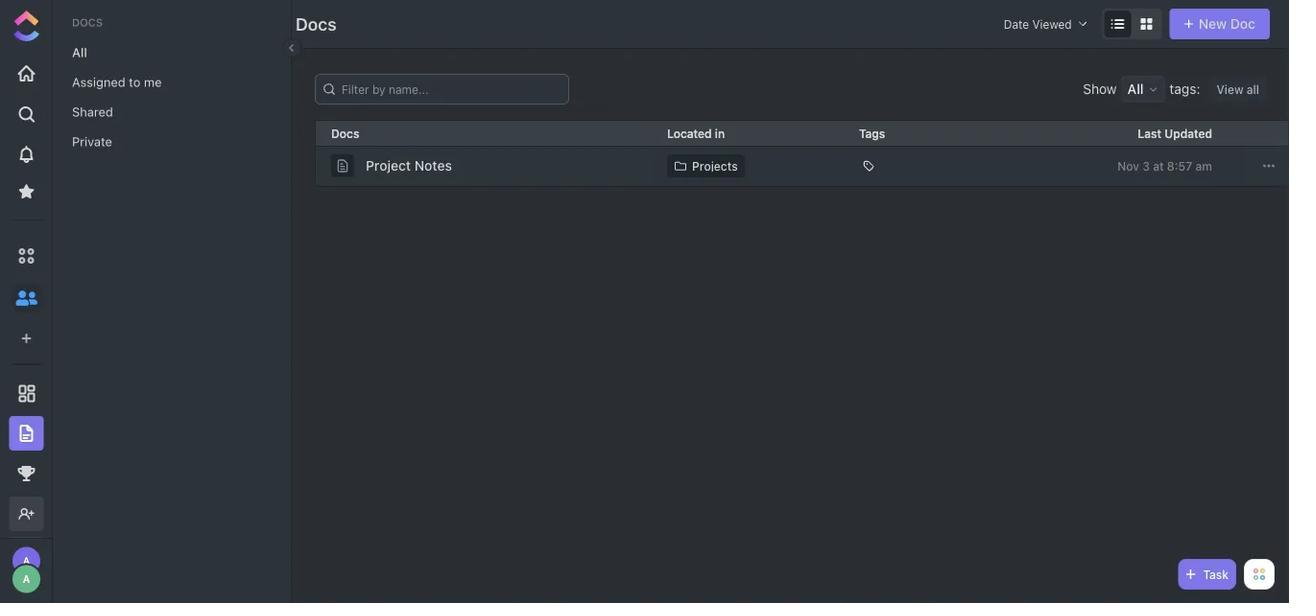 Task type: vqa. For each thing, say whether or not it's contained in the screenshot.
Introducing Inbox
no



Task type: describe. For each thing, give the bounding box(es) containing it.
assigned to me
[[72, 75, 162, 89]]

doc
[[1230, 16, 1256, 32]]

located in
[[667, 127, 725, 140]]

new doc
[[1199, 16, 1256, 32]]

am
[[1196, 159, 1212, 173]]

private
[[72, 134, 112, 149]]

updated
[[1165, 127, 1212, 140]]

assigned
[[72, 75, 125, 89]]

view all button
[[1210, 78, 1266, 101]]

me
[[144, 75, 162, 89]]

nov
[[1118, 159, 1139, 173]]

at
[[1153, 159, 1164, 173]]

all
[[1247, 83, 1259, 96]]

tags :
[[1170, 81, 1200, 97]]

task
[[1203, 568, 1229, 582]]

to
[[129, 75, 141, 89]]

date viewed button
[[988, 9, 1095, 39]]

new
[[1199, 16, 1227, 32]]

located
[[667, 127, 712, 140]]

Filter by name... text field
[[325, 75, 563, 104]]

8:57
[[1167, 159, 1192, 173]]

0 horizontal spatial all
[[72, 45, 87, 60]]

last updated
[[1138, 127, 1212, 140]]

view all
[[1217, 83, 1259, 96]]

user friends image
[[16, 290, 37, 307]]



Task type: locate. For each thing, give the bounding box(es) containing it.
last
[[1138, 127, 1161, 140]]

all up assigned
[[72, 45, 87, 60]]

tags
[[859, 127, 885, 140]]

all inside dropdown button
[[1128, 81, 1144, 97]]

tags
[[1170, 81, 1197, 97]]

all
[[72, 45, 87, 60], [1128, 81, 1144, 97]]

nov 3 at 8:57 am
[[1118, 159, 1212, 173]]

1 vertical spatial all
[[1128, 81, 1144, 97]]

projects
[[692, 159, 738, 173]]

notes
[[414, 158, 452, 174]]

2 a from the top
[[23, 574, 30, 586]]

0 vertical spatial all
[[72, 45, 87, 60]]

a
[[23, 556, 30, 567], [23, 574, 30, 586]]

in
[[715, 127, 725, 140]]

date
[[1004, 17, 1029, 31]]

viewed
[[1032, 17, 1072, 31]]

view
[[1217, 83, 1244, 96]]

docs
[[296, 13, 337, 34], [72, 16, 103, 29], [331, 127, 359, 140]]

docs for all
[[72, 16, 103, 29]]

all button
[[1122, 76, 1165, 102]]

a inside a a
[[23, 556, 30, 567]]

all right show
[[1128, 81, 1144, 97]]

shared
[[72, 105, 113, 119]]

1 a from the top
[[23, 556, 30, 567]]

3
[[1142, 159, 1150, 173]]

1 vertical spatial a
[[23, 574, 30, 586]]

0 vertical spatial a
[[23, 556, 30, 567]]

:
[[1197, 81, 1200, 97]]

a a
[[23, 556, 30, 586]]

1 horizontal spatial all
[[1128, 81, 1144, 97]]

date viewed
[[1004, 17, 1072, 31]]

show
[[1083, 81, 1117, 97]]

project notes
[[366, 158, 452, 174]]

project
[[366, 158, 411, 174]]

projects link
[[667, 155, 746, 178]]

docs for located in
[[331, 127, 359, 140]]



